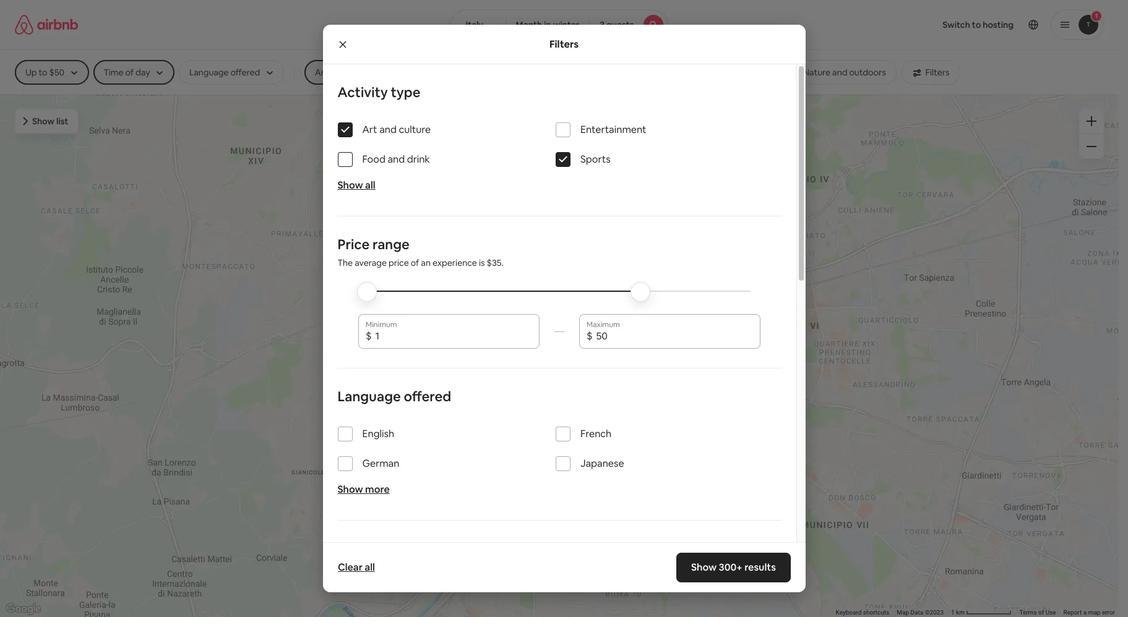 Task type: locate. For each thing, give the bounding box(es) containing it.
outdoors
[[850, 67, 886, 78]]

$
[[366, 330, 372, 343], [587, 330, 593, 343]]

1 vertical spatial art and culture
[[363, 123, 431, 136]]

art and culture up food and drink
[[363, 123, 431, 136]]

sports
[[581, 153, 611, 166]]

zoom in image
[[1087, 116, 1097, 126]]

and inside art and culture button
[[330, 67, 345, 78]]

and
[[330, 67, 345, 78], [833, 67, 848, 78], [380, 123, 397, 136], [388, 153, 405, 166]]

use
[[1046, 610, 1057, 617]]

1 vertical spatial culture
[[399, 123, 431, 136]]

google image
[[3, 602, 44, 618]]

and up activity
[[330, 67, 345, 78]]

month
[[516, 19, 543, 30]]

time
[[338, 541, 370, 558]]

food
[[363, 153, 386, 166]]

Entertainment button
[[390, 60, 469, 85]]

culture inside button
[[347, 67, 375, 78]]

language
[[338, 388, 401, 406]]

art
[[315, 67, 328, 78], [363, 123, 377, 136]]

Nature and outdoors button
[[793, 60, 897, 85]]

1 vertical spatial all
[[365, 562, 375, 575]]

0 vertical spatial art
[[315, 67, 328, 78]]

2 $ text field from the left
[[597, 331, 754, 343]]

all down food
[[365, 179, 376, 192]]

show left the '300+'
[[691, 562, 717, 575]]

1
[[952, 610, 955, 617]]

1 vertical spatial art
[[363, 123, 377, 136]]

None search field
[[451, 10, 669, 40]]

0 horizontal spatial art
[[315, 67, 328, 78]]

an
[[421, 258, 431, 269]]

show
[[32, 116, 55, 127], [338, 179, 363, 192], [338, 484, 363, 497], [691, 562, 717, 575]]

culture up activity
[[347, 67, 375, 78]]

clear all
[[338, 562, 375, 575]]

all inside button
[[365, 562, 375, 575]]

price
[[338, 236, 370, 253]]

3 guests
[[600, 19, 634, 30]]

1 $ from the left
[[366, 330, 372, 343]]

show list button
[[15, 109, 78, 134]]

1 horizontal spatial of
[[411, 258, 419, 269]]

1 horizontal spatial culture
[[399, 123, 431, 136]]

a
[[1084, 610, 1087, 617]]

Wellness button
[[732, 60, 788, 85]]

map
[[897, 610, 910, 617]]

more
[[365, 484, 390, 497]]

Tours button
[[612, 60, 655, 85]]

1 $ text field from the left
[[376, 331, 532, 343]]

$ for 1st $ text field from left
[[366, 330, 372, 343]]

experience
[[433, 258, 477, 269]]

in
[[544, 19, 552, 30]]

winter
[[553, 19, 580, 30]]

show left list
[[32, 116, 55, 127]]

and right nature at the right top of the page
[[833, 67, 848, 78]]

2 vertical spatial of
[[1039, 610, 1045, 617]]

of left day
[[372, 541, 386, 558]]

range
[[373, 236, 410, 253]]

profile element
[[684, 0, 1105, 50]]

none search field containing italy
[[451, 10, 669, 40]]

entertainment
[[581, 123, 647, 136]]

of left use
[[1039, 610, 1045, 617]]

culture up drink
[[399, 123, 431, 136]]

0 horizontal spatial of
[[372, 541, 386, 558]]

of
[[411, 258, 419, 269], [372, 541, 386, 558], [1039, 610, 1045, 617]]

art and culture
[[315, 67, 375, 78], [363, 123, 431, 136]]

show 300+ results
[[691, 562, 776, 575]]

0 vertical spatial art and culture
[[315, 67, 375, 78]]

terms of use link
[[1020, 610, 1057, 617]]

Sports button
[[559, 60, 607, 85]]

show left more
[[338, 484, 363, 497]]

show inside show 300+ results link
[[691, 562, 717, 575]]

1 horizontal spatial $
[[587, 330, 593, 343]]

2 $ from the left
[[587, 330, 593, 343]]

culture inside the filters dialog
[[399, 123, 431, 136]]

all
[[365, 179, 376, 192], [365, 562, 375, 575]]

art and culture up activity
[[315, 67, 375, 78]]

terms of use
[[1020, 610, 1057, 617]]

Art and culture button
[[304, 60, 385, 85]]

culture
[[347, 67, 375, 78], [399, 123, 431, 136]]

0 horizontal spatial culture
[[347, 67, 375, 78]]

all right clear
[[365, 562, 375, 575]]

close image
[[465, 257, 472, 264]]

3
[[600, 19, 605, 30]]

0 vertical spatial culture
[[347, 67, 375, 78]]

0 vertical spatial of
[[411, 258, 419, 269]]

list
[[56, 116, 68, 127]]

data
[[911, 610, 924, 617]]

0 vertical spatial all
[[365, 179, 376, 192]]

1 horizontal spatial $ text field
[[597, 331, 754, 343]]

keyboard
[[836, 610, 862, 617]]

terms
[[1020, 610, 1037, 617]]

of inside price range the average price of an experience is $35.
[[411, 258, 419, 269]]

day
[[389, 541, 412, 558]]

show down food
[[338, 179, 363, 192]]

2 horizontal spatial of
[[1039, 610, 1045, 617]]

show more
[[338, 484, 390, 497]]

show all
[[338, 179, 376, 192]]

italy button
[[451, 10, 506, 40]]

month in winter button
[[506, 10, 590, 40]]

price
[[389, 258, 409, 269]]

1 vertical spatial of
[[372, 541, 386, 558]]

0 horizontal spatial $ text field
[[376, 331, 532, 343]]

of left an at the top left of page
[[411, 258, 419, 269]]

0 horizontal spatial $
[[366, 330, 372, 343]]

map
[[1089, 610, 1101, 617]]

1 horizontal spatial art
[[363, 123, 377, 136]]

activity
[[338, 84, 388, 101]]

time of day
[[338, 541, 412, 558]]

of for terms of use
[[1039, 610, 1045, 617]]

300+
[[719, 562, 743, 575]]

$ for 1st $ text field from right
[[587, 330, 593, 343]]

show inside show list button
[[32, 116, 55, 127]]

japanese
[[581, 458, 624, 471]]

food and drink
[[363, 153, 430, 166]]

offered
[[404, 388, 452, 406]]

$ text field
[[376, 331, 532, 343], [597, 331, 754, 343]]

show for show 300+ results
[[691, 562, 717, 575]]



Task type: describe. For each thing, give the bounding box(es) containing it.
Sightseeing button
[[660, 60, 727, 85]]

©2023
[[925, 610, 944, 617]]

type
[[391, 84, 421, 101]]

error
[[1103, 610, 1116, 617]]

nature and outdoors
[[804, 67, 886, 78]]

the
[[338, 258, 353, 269]]

guests
[[607, 19, 634, 30]]

all for clear all
[[365, 562, 375, 575]]

french
[[581, 428, 612, 441]]

activity type
[[338, 84, 421, 101]]

show for show all
[[338, 179, 363, 192]]

keyboard shortcuts
[[836, 610, 890, 617]]

art inside the filters dialog
[[363, 123, 377, 136]]

results
[[745, 562, 776, 575]]

filters dialog
[[323, 25, 806, 618]]

show more button
[[338, 484, 390, 497]]

art inside button
[[315, 67, 328, 78]]

report a map error link
[[1064, 610, 1116, 617]]

clear all button
[[332, 556, 381, 581]]

language offered
[[338, 388, 452, 406]]

average
[[355, 258, 387, 269]]

of for time of day
[[372, 541, 386, 558]]

and up food and drink
[[380, 123, 397, 136]]

all for show all
[[365, 179, 376, 192]]

report a map error
[[1064, 610, 1116, 617]]

map data ©2023
[[897, 610, 944, 617]]

art and culture inside button
[[315, 67, 375, 78]]

report
[[1064, 610, 1082, 617]]

nature
[[804, 67, 831, 78]]

km
[[957, 610, 965, 617]]

drink
[[407, 153, 430, 166]]

art and culture inside the filters dialog
[[363, 123, 431, 136]]

is
[[479, 258, 485, 269]]

1 km
[[952, 610, 967, 617]]

and inside nature and outdoors button
[[833, 67, 848, 78]]

price range the average price of an experience is $35.
[[338, 236, 504, 269]]

filters
[[550, 37, 579, 50]]

google map
showing 24 experiences. including 2 saved experiences. region
[[0, 94, 1119, 618]]

explore rome highlights by golf car - private tour group
[[451, 243, 653, 453]]

show for show more
[[338, 484, 363, 497]]

$35.
[[487, 258, 504, 269]]

Food and drink button
[[474, 60, 554, 85]]

show 300+ results link
[[677, 554, 791, 583]]

zoom out image
[[1087, 142, 1097, 152]]

1 km button
[[948, 609, 1016, 618]]

shortcuts
[[864, 610, 890, 617]]

italy
[[466, 19, 484, 30]]

and left drink
[[388, 153, 405, 166]]

show all button
[[338, 179, 376, 192]]

month in winter
[[516, 19, 580, 30]]

english
[[363, 428, 394, 441]]

clear
[[338, 562, 362, 575]]

show list
[[32, 116, 68, 127]]

3 guests button
[[589, 10, 669, 40]]

show for show list
[[32, 116, 55, 127]]

german
[[363, 458, 400, 471]]

keyboard shortcuts button
[[836, 609, 890, 618]]



Task type: vqa. For each thing, say whether or not it's contained in the screenshot.
the list
yes



